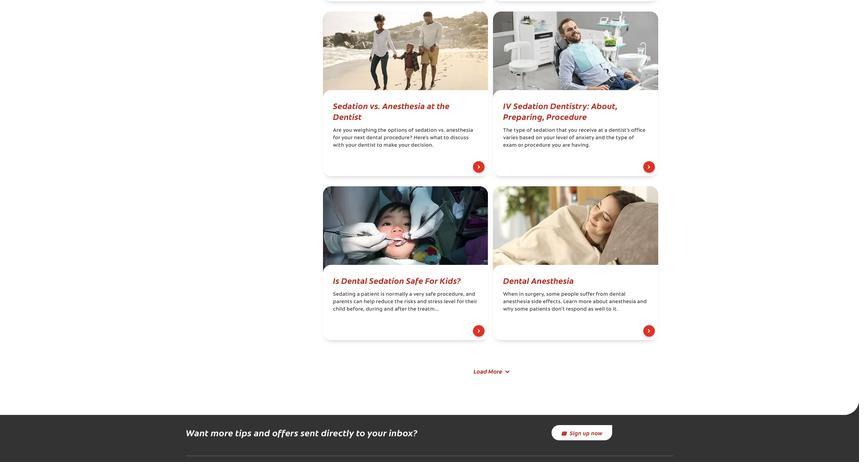 Task type: describe. For each thing, give the bounding box(es) containing it.
sign up now link
[[552, 425, 612, 441]]

2 horizontal spatial you
[[569, 128, 578, 133]]

procedure,
[[438, 292, 465, 297]]

in
[[519, 292, 524, 297]]

1 horizontal spatial sedation
[[369, 275, 404, 286]]

iv
[[504, 100, 512, 111]]

2 dental from the left
[[504, 275, 530, 286]]

load
[[474, 367, 487, 375]]

at inside sedation vs. anesthesia at the dentist
[[427, 100, 435, 111]]

it.
[[613, 307, 619, 312]]

more inside when in surgery, some people suffer from dental anesthesia side effects. learn more about anesthesia and why some patients don't respond as well to it.
[[579, 300, 592, 305]]

the
[[504, 128, 513, 133]]

0 horizontal spatial a
[[357, 292, 360, 297]]

for inside are you weighing the options of sedation vs. anesthesia for your next dental procedure? here's what to discuss with your dentist to make your decision.
[[333, 136, 340, 141]]

sent
[[301, 427, 319, 439]]

your down next
[[346, 143, 357, 148]]

of up are on the top of page
[[569, 136, 575, 141]]

anxiety
[[576, 136, 595, 141]]

rounded corner image
[[845, 400, 860, 415]]

1 vertical spatial some
[[515, 307, 529, 312]]

to inside when in surgery, some people suffer from dental anesthesia side effects. learn more about anesthesia and why some patients don't respond as well to it.
[[607, 307, 612, 312]]

iv sedation dentistry: about, preparing, procedure
[[504, 100, 618, 122]]

1 horizontal spatial you
[[552, 143, 562, 148]]

the down risks
[[408, 307, 417, 312]]

a inside the type of sedation that you receive at a dentist's office varies based on your level of anxiety and the type of exam or procedure you are having.
[[605, 128, 608, 133]]

on
[[536, 136, 543, 141]]

patient
[[361, 292, 380, 297]]

to right what at top
[[444, 136, 449, 141]]

the up after
[[395, 300, 403, 305]]

having.
[[572, 143, 590, 148]]

sedating a patient is normally a very safe procedure, and parents can help reduce the risks and stress level for their child before, during and after the treatm...
[[333, 292, 477, 312]]

receive
[[579, 128, 597, 133]]

1 horizontal spatial type
[[616, 136, 628, 141]]

tips
[[236, 427, 252, 439]]

are
[[333, 128, 342, 133]]

is dental sedation safe for kids?
[[333, 275, 461, 286]]

risks
[[405, 300, 416, 305]]

of up based
[[527, 128, 532, 133]]

you inside are you weighing the options of sedation vs. anesthesia for your next dental procedure? here's what to discuss with your dentist to make your decision.
[[343, 128, 352, 133]]

when in surgery, some people suffer from dental anesthesia side effects. learn more about anesthesia and why some patients don't respond as well to it.
[[504, 292, 647, 312]]

the inside sedation vs. anesthesia at the dentist
[[437, 100, 450, 111]]

suffer
[[580, 292, 595, 297]]

sedating
[[333, 292, 356, 297]]

1 horizontal spatial anesthesia
[[532, 275, 574, 286]]

the type of sedation that you receive at a dentist's office varies based on your level of anxiety and the type of exam or procedure you are having.
[[504, 128, 646, 148]]

vs. inside sedation vs. anesthesia at the dentist
[[370, 100, 381, 111]]

when
[[504, 292, 518, 297]]

dentist
[[333, 111, 362, 122]]

discuss
[[451, 136, 469, 141]]

your up the with on the top left of page
[[342, 136, 353, 141]]

sign up now
[[570, 429, 603, 437]]

sedation vs. anesthesia at the dentist
[[333, 100, 450, 122]]

anesthesia for dental anesthesia
[[504, 300, 530, 305]]

0 vertical spatial some
[[547, 292, 560, 297]]

load more
[[474, 367, 503, 375]]

before,
[[347, 307, 365, 312]]

safe
[[426, 292, 436, 297]]

preparing,
[[504, 111, 545, 122]]

treatm...
[[418, 307, 439, 312]]

and inside when in surgery, some people suffer from dental anesthesia side effects. learn more about anesthesia and why some patients don't respond as well to it.
[[638, 300, 647, 305]]

your inside the type of sedation that you receive at a dentist's office varies based on your level of anxiety and the type of exam or procedure you are having.
[[544, 136, 555, 141]]

anesthesia for sedation vs. anesthesia at the dentist
[[447, 128, 474, 133]]

sign
[[570, 429, 582, 437]]

dentist's
[[609, 128, 630, 133]]

to right directly
[[356, 427, 366, 439]]

safe
[[406, 275, 424, 286]]

side
[[532, 300, 542, 305]]

surgery,
[[525, 292, 545, 297]]

footer containing sedation vs. anesthesia at the dentist
[[318, 0, 664, 387]]

at inside the type of sedation that you receive at a dentist's office varies based on your level of anxiety and the type of exam or procedure you are having.
[[599, 128, 604, 133]]

office
[[632, 128, 646, 133]]

learn
[[564, 300, 578, 305]]

1 dental from the left
[[341, 275, 368, 286]]

is
[[333, 275, 340, 286]]

effects.
[[543, 300, 562, 305]]

directly
[[321, 427, 354, 439]]

1 vertical spatial more
[[211, 427, 233, 439]]

procedure?
[[384, 136, 413, 141]]

respond
[[566, 307, 587, 312]]

about
[[593, 300, 608, 305]]

are
[[563, 143, 571, 148]]

about,
[[592, 100, 618, 111]]

here's
[[414, 136, 429, 141]]

normally
[[386, 292, 408, 297]]

with
[[333, 143, 344, 148]]



Task type: locate. For each thing, give the bounding box(es) containing it.
1 vertical spatial type
[[616, 136, 628, 141]]

dental inside when in surgery, some people suffer from dental anesthesia side effects. learn more about anesthesia and why some patients don't respond as well to it.
[[610, 292, 626, 297]]

for left their
[[457, 300, 464, 305]]

for inside sedating a patient is normally a very safe procedure, and parents can help reduce the risks and stress level for their child before, during and after the treatm...
[[457, 300, 464, 305]]

you
[[343, 128, 352, 133], [569, 128, 578, 133], [552, 143, 562, 148]]

offers
[[272, 427, 299, 439]]

the
[[437, 100, 450, 111], [378, 128, 387, 133], [607, 136, 615, 141], [395, 300, 403, 305], [408, 307, 417, 312]]

0 horizontal spatial for
[[333, 136, 340, 141]]

0 horizontal spatial anesthesia
[[447, 128, 474, 133]]

some
[[547, 292, 560, 297], [515, 307, 529, 312]]

based
[[520, 136, 535, 141]]

1 vertical spatial for
[[457, 300, 464, 305]]

of
[[409, 128, 414, 133], [527, 128, 532, 133], [569, 136, 575, 141], [629, 136, 635, 141]]

a left dentist's
[[605, 128, 608, 133]]

don't
[[552, 307, 565, 312]]

anesthesia
[[383, 100, 425, 111], [532, 275, 574, 286]]

vs. up what at top
[[439, 128, 445, 133]]

the down dentist's
[[607, 136, 615, 141]]

anesthesia down in
[[504, 300, 530, 305]]

2 horizontal spatial anesthesia
[[610, 300, 636, 305]]

you left are on the top of page
[[552, 143, 562, 148]]

for
[[425, 275, 438, 286]]

is
[[381, 292, 385, 297]]

load more button
[[465, 364, 516, 379]]

people
[[562, 292, 579, 297]]

0 vertical spatial for
[[333, 136, 340, 141]]

0 horizontal spatial type
[[514, 128, 526, 133]]

anesthesia up options
[[383, 100, 425, 111]]

are you weighing the options of sedation vs. anesthesia for your next dental procedure? here's what to discuss with your dentist to make your decision.
[[333, 128, 474, 148]]

dentistry:
[[551, 100, 590, 111]]

sedation up on
[[534, 128, 556, 133]]

0 vertical spatial anesthesia
[[383, 100, 425, 111]]

0 horizontal spatial some
[[515, 307, 529, 312]]

to left the make
[[377, 143, 383, 148]]

1 horizontal spatial dental
[[504, 275, 530, 286]]

dental up sedating
[[341, 275, 368, 286]]

for
[[333, 136, 340, 141], [457, 300, 464, 305]]

or
[[518, 143, 524, 148]]

of down office
[[629, 136, 635, 141]]

level down that
[[556, 136, 568, 141]]

dental up it.
[[610, 292, 626, 297]]

you right "are"
[[343, 128, 352, 133]]

sedation inside iv sedation dentistry: about, preparing, procedure
[[514, 100, 549, 111]]

dental inside are you weighing the options of sedation vs. anesthesia for your next dental procedure? here's what to discuss with your dentist to make your decision.
[[367, 136, 383, 141]]

the inside are you weighing the options of sedation vs. anesthesia for your next dental procedure? here's what to discuss with your dentist to make your decision.
[[378, 128, 387, 133]]

0 horizontal spatial anesthesia
[[383, 100, 425, 111]]

and inside the type of sedation that you receive at a dentist's office varies based on your level of anxiety and the type of exam or procedure you are having.
[[596, 136, 605, 141]]

from
[[596, 292, 609, 297]]

your right on
[[544, 136, 555, 141]]

some right why
[[515, 307, 529, 312]]

0 vertical spatial type
[[514, 128, 526, 133]]

can
[[354, 300, 363, 305]]

1 horizontal spatial a
[[409, 292, 412, 297]]

procedure
[[547, 111, 587, 122]]

1 vertical spatial anesthesia
[[532, 275, 574, 286]]

to
[[444, 136, 449, 141], [377, 143, 383, 148], [607, 307, 612, 312], [356, 427, 366, 439]]

the up what at top
[[437, 100, 450, 111]]

more left tips
[[211, 427, 233, 439]]

inbox?
[[389, 427, 418, 439]]

1 vertical spatial dental
[[610, 292, 626, 297]]

sedation inside the type of sedation that you receive at a dentist's office varies based on your level of anxiety and the type of exam or procedure you are having.
[[534, 128, 556, 133]]

1 horizontal spatial more
[[579, 300, 592, 305]]

some up the effects.
[[547, 292, 560, 297]]

anesthesia up the effects.
[[532, 275, 574, 286]]

anesthesia up it.
[[610, 300, 636, 305]]

0 horizontal spatial dental
[[367, 136, 383, 141]]

reduce
[[376, 300, 394, 305]]

their
[[466, 300, 477, 305]]

more
[[489, 367, 503, 375]]

0 horizontal spatial level
[[444, 300, 456, 305]]

vs. inside are you weighing the options of sedation vs. anesthesia for your next dental procedure? here's what to discuss with your dentist to make your decision.
[[439, 128, 445, 133]]

1 horizontal spatial some
[[547, 292, 560, 297]]

why
[[504, 307, 514, 312]]

more down suffer
[[579, 300, 592, 305]]

0 horizontal spatial sedation
[[415, 128, 437, 133]]

the inside the type of sedation that you receive at a dentist's office varies based on your level of anxiety and the type of exam or procedure you are having.
[[607, 136, 615, 141]]

1 sedation from the left
[[415, 128, 437, 133]]

varies
[[504, 136, 518, 141]]

to left it.
[[607, 307, 612, 312]]

child
[[333, 307, 346, 312]]

very
[[414, 292, 425, 297]]

that
[[557, 128, 567, 133]]

1 horizontal spatial vs.
[[439, 128, 445, 133]]

a
[[605, 128, 608, 133], [357, 292, 360, 297], [409, 292, 412, 297]]

of inside are you weighing the options of sedation vs. anesthesia for your next dental procedure? here's what to discuss with your dentist to make your decision.
[[409, 128, 414, 133]]

a up risks
[[409, 292, 412, 297]]

2 horizontal spatial a
[[605, 128, 608, 133]]

1 horizontal spatial dental
[[610, 292, 626, 297]]

1 vertical spatial at
[[599, 128, 604, 133]]

want
[[186, 427, 209, 439]]

and
[[596, 136, 605, 141], [466, 292, 476, 297], [418, 300, 427, 305], [638, 300, 647, 305], [384, 307, 394, 312], [254, 427, 270, 439]]

for down "are"
[[333, 136, 340, 141]]

sedation
[[333, 100, 368, 111], [514, 100, 549, 111], [369, 275, 404, 286]]

exam
[[504, 143, 517, 148]]

footer
[[318, 0, 664, 387]]

dental anesthesia
[[504, 275, 574, 286]]

type down dentist's
[[616, 136, 628, 141]]

options
[[388, 128, 407, 133]]

parents
[[333, 300, 352, 305]]

as
[[589, 307, 594, 312]]

your down procedure?
[[399, 143, 410, 148]]

you right that
[[569, 128, 578, 133]]

type
[[514, 128, 526, 133], [616, 136, 628, 141]]

1 horizontal spatial at
[[599, 128, 604, 133]]

type up based
[[514, 128, 526, 133]]

2 horizontal spatial sedation
[[514, 100, 549, 111]]

next
[[354, 136, 365, 141]]

sedation up here's
[[415, 128, 437, 133]]

1 horizontal spatial sedation
[[534, 128, 556, 133]]

weighing
[[354, 128, 377, 133]]

want more tips and offers sent directly to your inbox?
[[186, 427, 418, 439]]

sedation up is
[[369, 275, 404, 286]]

dental up in
[[504, 275, 530, 286]]

kids?
[[440, 275, 461, 286]]

0 horizontal spatial sedation
[[333, 100, 368, 111]]

0 horizontal spatial more
[[211, 427, 233, 439]]

0 vertical spatial at
[[427, 100, 435, 111]]

level
[[556, 136, 568, 141], [444, 300, 456, 305]]

0 vertical spatial vs.
[[370, 100, 381, 111]]

2 sedation from the left
[[534, 128, 556, 133]]

sedation inside are you weighing the options of sedation vs. anesthesia for your next dental procedure? here's what to discuss with your dentist to make your decision.
[[415, 128, 437, 133]]

make
[[384, 143, 398, 148]]

more
[[579, 300, 592, 305], [211, 427, 233, 439]]

at right receive
[[599, 128, 604, 133]]

stress
[[428, 300, 443, 305]]

1 horizontal spatial anesthesia
[[504, 300, 530, 305]]

0 horizontal spatial vs.
[[370, 100, 381, 111]]

now
[[592, 429, 603, 437]]

level inside the type of sedation that you receive at a dentist's office varies based on your level of anxiety and the type of exam or procedure you are having.
[[556, 136, 568, 141]]

procedure
[[525, 143, 551, 148]]

well
[[595, 307, 605, 312]]

1 vertical spatial level
[[444, 300, 456, 305]]

0 vertical spatial dental
[[367, 136, 383, 141]]

help
[[364, 300, 375, 305]]

0 horizontal spatial dental
[[341, 275, 368, 286]]

sedation right iv
[[514, 100, 549, 111]]

dentist
[[358, 143, 376, 148]]

level down procedure,
[[444, 300, 456, 305]]

what
[[430, 136, 443, 141]]

1 vertical spatial vs.
[[439, 128, 445, 133]]

vs. up weighing
[[370, 100, 381, 111]]

sedation up "are"
[[333, 100, 368, 111]]

0 vertical spatial level
[[556, 136, 568, 141]]

the left options
[[378, 128, 387, 133]]

vs.
[[370, 100, 381, 111], [439, 128, 445, 133]]

0 horizontal spatial you
[[343, 128, 352, 133]]

1 horizontal spatial for
[[457, 300, 464, 305]]

0 horizontal spatial at
[[427, 100, 435, 111]]

0 vertical spatial more
[[579, 300, 592, 305]]

at up what at top
[[427, 100, 435, 111]]

decision.
[[411, 143, 434, 148]]

during
[[366, 307, 383, 312]]

patients
[[530, 307, 551, 312]]

your left inbox?
[[368, 427, 387, 439]]

dental
[[341, 275, 368, 286], [504, 275, 530, 286]]

anesthesia up discuss
[[447, 128, 474, 133]]

a up can
[[357, 292, 360, 297]]

1 horizontal spatial level
[[556, 136, 568, 141]]

of up here's
[[409, 128, 414, 133]]

after
[[395, 307, 407, 312]]

level inside sedating a patient is normally a very safe procedure, and parents can help reduce the risks and stress level for their child before, during and after the treatm...
[[444, 300, 456, 305]]

dental up dentist
[[367, 136, 383, 141]]

up
[[583, 429, 590, 437]]

anesthesia inside sedation vs. anesthesia at the dentist
[[383, 100, 425, 111]]

dental
[[367, 136, 383, 141], [610, 292, 626, 297]]

anesthesia inside are you weighing the options of sedation vs. anesthesia for your next dental procedure? here's what to discuss with your dentist to make your decision.
[[447, 128, 474, 133]]

sedation inside sedation vs. anesthesia at the dentist
[[333, 100, 368, 111]]



Task type: vqa. For each thing, say whether or not it's contained in the screenshot.
weakened
no



